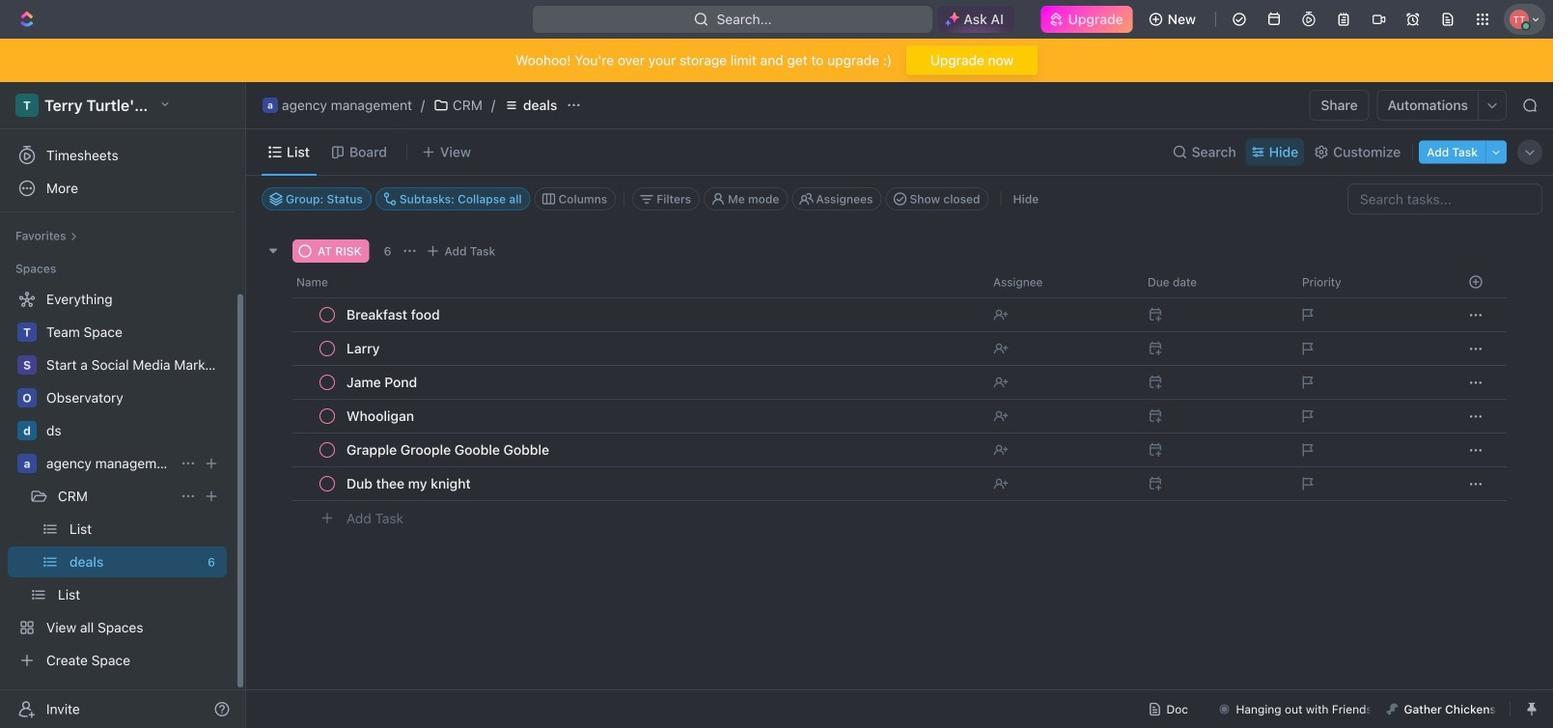 Task type: locate. For each thing, give the bounding box(es) containing it.
1 vertical spatial agency management, , element
[[17, 454, 37, 473]]

agency management, , element
[[263, 98, 278, 113], [17, 454, 37, 473]]

observatory, , element
[[17, 388, 37, 407]]

sidebar navigation
[[0, 82, 250, 728]]

ds, , element
[[17, 421, 37, 440]]

change status for larry image
[[327, 344, 337, 353]]

Search tasks... text field
[[1349, 184, 1542, 213]]

change status for jame pond image
[[327, 378, 337, 387]]

change status for breakfast food image
[[327, 310, 337, 320]]

tree
[[8, 284, 227, 676]]

terry turtle's workspace, , element
[[15, 94, 39, 117]]

change status for grapple groople gooble gobble image
[[327, 445, 337, 455]]

1 horizontal spatial agency management, , element
[[263, 98, 278, 113]]



Task type: describe. For each thing, give the bounding box(es) containing it.
change status for dub thee my knight image
[[327, 479, 337, 489]]

0 horizontal spatial agency management, , element
[[17, 454, 37, 473]]

tree inside sidebar navigation
[[8, 284, 227, 676]]

drumstick bite image
[[1387, 703, 1399, 715]]

start a social media marketing agency, , element
[[17, 355, 37, 375]]

team space, , element
[[17, 323, 37, 342]]

0 vertical spatial agency management, , element
[[263, 98, 278, 113]]

change status for whooligan image
[[327, 411, 337, 421]]



Task type: vqa. For each thing, say whether or not it's contained in the screenshot.
tree inside SIDEBAR navigation
yes



